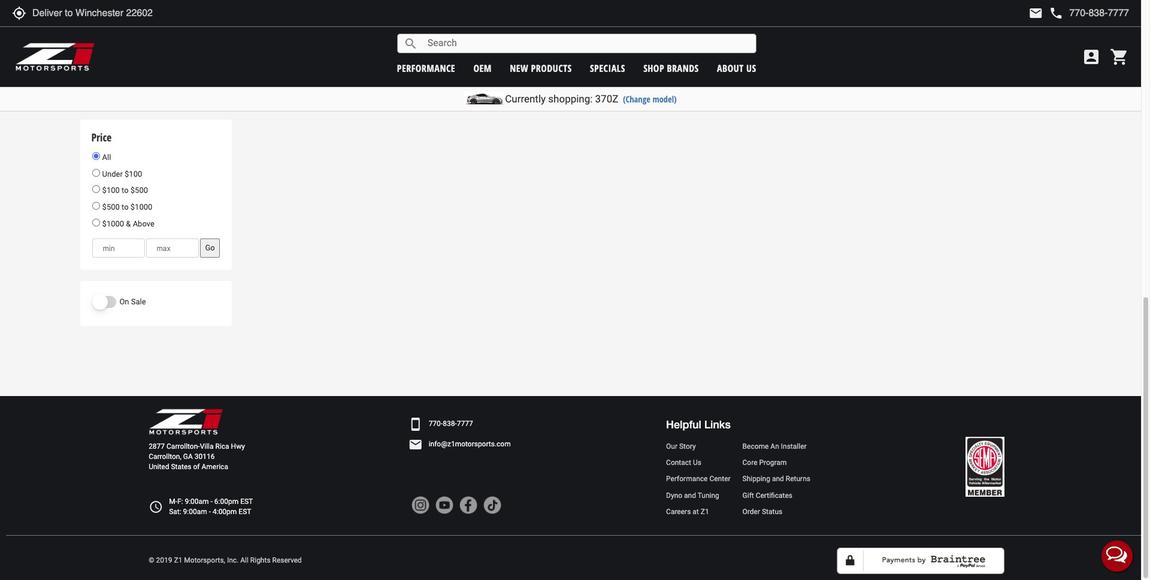 Task type: locate. For each thing, give the bounding box(es) containing it.
us right about at the right top
[[747, 61, 757, 75]]

$1000
[[131, 203, 152, 212], [102, 219, 124, 228]]

1 horizontal spatial $500
[[131, 186, 148, 195]]

0 horizontal spatial z1
[[174, 556, 182, 565]]

shopping_cart
[[1111, 47, 1130, 67]]

0 horizontal spatial &
[[126, 219, 131, 228]]

1 vertical spatial $100
[[102, 186, 120, 195]]

to down $100 to $500
[[122, 203, 129, 212]]

performance link
[[397, 61, 456, 75]]

1 horizontal spatial and
[[773, 475, 785, 483]]

tiktok link image
[[483, 496, 501, 514]]

phone
[[1050, 6, 1064, 20]]

shopping:
[[549, 93, 593, 105]]

est right 6:00pm
[[240, 497, 253, 506]]

$1000 down $500 to $1000
[[102, 219, 124, 228]]

9:00am right sat: on the left of the page
[[183, 507, 207, 516]]

dyno
[[667, 491, 683, 500]]

0 vertical spatial z1
[[701, 507, 709, 516]]

None radio
[[93, 169, 100, 177], [93, 185, 100, 193], [93, 202, 100, 210], [93, 218, 100, 226], [93, 169, 100, 177], [93, 185, 100, 193], [93, 202, 100, 210], [93, 218, 100, 226]]

become an installer link
[[743, 442, 811, 452]]

gift
[[743, 491, 754, 500]]

and
[[773, 475, 785, 483], [685, 491, 696, 500]]

1 horizontal spatial $100
[[125, 170, 142, 179]]

to for $500
[[122, 203, 129, 212]]

0 vertical spatial -
[[211, 497, 213, 506]]

$500 to $1000
[[100, 203, 152, 212]]

model)
[[653, 94, 677, 105]]

smartphone 770-838-7777
[[409, 417, 473, 431]]

1 vertical spatial z1
[[174, 556, 182, 565]]

None radio
[[93, 152, 100, 160]]

est right 4:00pm
[[239, 507, 251, 516]]

order status
[[743, 507, 783, 516]]

facebook link image
[[460, 496, 477, 514]]

370z
[[596, 93, 619, 105]]

under  $100
[[100, 170, 142, 179]]

us for contact us
[[693, 459, 702, 467]]

core program
[[743, 459, 787, 467]]

ga
[[183, 453, 193, 461]]

currently
[[505, 93, 546, 105]]

our story
[[667, 442, 696, 451]]

our
[[667, 442, 678, 451]]

1 horizontal spatial us
[[747, 61, 757, 75]]

1 vertical spatial $1000
[[102, 219, 124, 228]]

oem link
[[474, 61, 492, 75]]

shop
[[644, 61, 665, 75]]

$500 down $100 to $500
[[102, 203, 120, 212]]

1 vertical spatial us
[[693, 459, 702, 467]]

become an installer
[[743, 442, 807, 451]]

sema member logo image
[[966, 437, 1005, 497]]

all right inc.
[[240, 556, 249, 565]]

us
[[747, 61, 757, 75], [693, 459, 702, 467]]

$100 up $100 to $500
[[125, 170, 142, 179]]

careers at z1 link
[[667, 507, 731, 517]]

min number field
[[93, 239, 145, 258]]

- left 4:00pm
[[209, 507, 211, 516]]

installer
[[781, 442, 807, 451]]

$100
[[125, 170, 142, 179], [102, 186, 120, 195]]

instagram link image
[[412, 496, 430, 514]]

$500 up $500 to $1000
[[131, 186, 148, 195]]

1 horizontal spatial all
[[240, 556, 249, 565]]

go button
[[200, 239, 220, 258]]

and for tuning
[[685, 491, 696, 500]]

$100 down under
[[102, 186, 120, 195]]

1 vertical spatial to
[[122, 203, 129, 212]]

1 vertical spatial 9:00am
[[183, 507, 207, 516]]

tuning
[[698, 491, 720, 500]]

mail link
[[1029, 6, 1044, 20]]

&
[[146, 86, 151, 95], [126, 219, 131, 228]]

(change
[[623, 94, 651, 105]]

us down our story link
[[693, 459, 702, 467]]

2877 carrollton-villa rica hwy carrollton, ga 30116 united states of america
[[149, 442, 245, 471]]

4 & up image
[[93, 48, 102, 60]]

-
[[211, 497, 213, 506], [209, 507, 211, 516]]

& left up
[[146, 86, 151, 95]]

0 horizontal spatial and
[[685, 491, 696, 500]]

1 horizontal spatial $1000
[[131, 203, 152, 212]]

price
[[91, 130, 112, 145]]

& left above
[[126, 219, 131, 228]]

0 vertical spatial $100
[[125, 170, 142, 179]]

smartphone
[[409, 417, 423, 431]]

shopping_cart link
[[1108, 47, 1130, 67]]

- left 6:00pm
[[211, 497, 213, 506]]

& up
[[146, 86, 163, 95]]

2 to from the top
[[122, 203, 129, 212]]

and down core program link
[[773, 475, 785, 483]]

our story link
[[667, 442, 731, 452]]

0 vertical spatial $500
[[131, 186, 148, 195]]

on sale
[[120, 297, 146, 306]]

all up under
[[100, 153, 111, 162]]

performance
[[667, 475, 708, 483]]

1 horizontal spatial &
[[146, 86, 151, 95]]

1 to from the top
[[122, 186, 129, 195]]

careers at z1
[[667, 507, 709, 516]]

gift certificates
[[743, 491, 793, 500]]

0 vertical spatial all
[[100, 153, 111, 162]]

9:00am right f:
[[185, 497, 209, 506]]

oem
[[474, 61, 492, 75]]

1 vertical spatial est
[[239, 507, 251, 516]]

z1 company logo image
[[149, 408, 224, 436]]

about
[[718, 61, 744, 75]]

1 vertical spatial all
[[240, 556, 249, 565]]

new products
[[510, 61, 572, 75]]

©
[[149, 556, 154, 565]]

to
[[122, 186, 129, 195], [122, 203, 129, 212]]

1 horizontal spatial z1
[[701, 507, 709, 516]]

1 vertical spatial $500
[[102, 203, 120, 212]]

0 vertical spatial and
[[773, 475, 785, 483]]

est
[[240, 497, 253, 506], [239, 507, 251, 516]]

0 horizontal spatial $500
[[102, 203, 120, 212]]

of
[[193, 463, 200, 471]]

0 horizontal spatial all
[[100, 153, 111, 162]]

1 vertical spatial and
[[685, 491, 696, 500]]

my_location
[[12, 6, 26, 20]]

0 horizontal spatial us
[[693, 459, 702, 467]]

shipping
[[743, 475, 771, 483]]

$1000 up above
[[131, 203, 152, 212]]

new products link
[[510, 61, 572, 75]]

7777
[[457, 420, 473, 428]]

3 & up image
[[93, 60, 102, 72]]

m-
[[169, 497, 177, 506]]

z1 right 2019
[[174, 556, 182, 565]]

to up $500 to $1000
[[122, 186, 129, 195]]

z1 inside "link"
[[701, 507, 709, 516]]

shipping and returns link
[[743, 474, 811, 485]]

story
[[680, 442, 696, 451]]

0 vertical spatial $1000
[[131, 203, 152, 212]]

0 vertical spatial to
[[122, 186, 129, 195]]

z1 right at
[[701, 507, 709, 516]]

performance center
[[667, 475, 731, 483]]

0 vertical spatial us
[[747, 61, 757, 75]]

1 & up element
[[93, 84, 220, 97]]

0 vertical spatial 9:00am
[[185, 497, 209, 506]]

9:00am
[[185, 497, 209, 506], [183, 507, 207, 516]]

and right the dyno
[[685, 491, 696, 500]]



Task type: describe. For each thing, give the bounding box(es) containing it.
status
[[762, 507, 783, 516]]

us for about us
[[747, 61, 757, 75]]

info@z1motorsports.com
[[429, 440, 511, 448]]

become
[[743, 442, 769, 451]]

email info@z1motorsports.com
[[409, 437, 511, 452]]

phone link
[[1050, 6, 1130, 20]]

helpful
[[667, 418, 702, 431]]

rica
[[215, 442, 229, 451]]

z1 for 2019
[[174, 556, 182, 565]]

0 horizontal spatial $1000
[[102, 219, 124, 228]]

2877
[[149, 442, 165, 451]]

helpful links
[[667, 418, 731, 431]]

770-
[[429, 420, 443, 428]]

$1000 & above
[[100, 219, 155, 228]]

30116
[[195, 453, 215, 461]]

under
[[102, 170, 123, 179]]

1 vertical spatial -
[[209, 507, 211, 516]]

dyno and tuning link
[[667, 491, 731, 501]]

specials
[[590, 61, 626, 75]]

order
[[743, 507, 761, 516]]

max number field
[[146, 239, 199, 258]]

account_box link
[[1080, 47, 1105, 67]]

$100 to $500
[[100, 186, 148, 195]]

about us link
[[718, 61, 757, 75]]

4 & up element
[[93, 48, 220, 61]]

4:00pm
[[213, 507, 237, 516]]

contact us link
[[667, 458, 731, 468]]

sale
[[131, 297, 146, 306]]

america
[[202, 463, 228, 471]]

770-838-7777 link
[[429, 419, 473, 429]]

search
[[404, 36, 418, 51]]

youtube link image
[[436, 496, 454, 514]]

dyno and tuning
[[667, 491, 720, 500]]

inc.
[[227, 556, 239, 565]]

3 & up element
[[93, 60, 220, 73]]

1 vertical spatial &
[[126, 219, 131, 228]]

performance center link
[[667, 474, 731, 485]]

specials link
[[590, 61, 626, 75]]

above
[[133, 219, 155, 228]]

access_time m-f: 9:00am - 6:00pm est sat: 9:00am - 4:00pm est
[[149, 497, 253, 516]]

core
[[743, 459, 758, 467]]

on
[[120, 297, 129, 306]]

order status link
[[743, 507, 811, 517]]

access_time
[[149, 500, 163, 514]]

contact us
[[667, 459, 702, 467]]

email
[[409, 437, 423, 452]]

states
[[171, 463, 192, 471]]

contact
[[667, 459, 692, 467]]

reserved
[[272, 556, 302, 565]]

up
[[153, 86, 163, 95]]

ratings
[[91, 29, 122, 43]]

program
[[760, 459, 787, 467]]

currently shopping: 370z (change model)
[[505, 93, 677, 105]]

6:00pm
[[214, 497, 239, 506]]

links
[[705, 418, 731, 431]]

motorsports,
[[184, 556, 225, 565]]

mail
[[1029, 6, 1044, 20]]

838-
[[443, 420, 457, 428]]

carrollton-
[[167, 442, 200, 451]]

an
[[771, 442, 780, 451]]

rights
[[250, 556, 271, 565]]

core program link
[[743, 458, 811, 468]]

(change model) link
[[623, 94, 677, 105]]

z1 for at
[[701, 507, 709, 516]]

performance
[[397, 61, 456, 75]]

0 vertical spatial est
[[240, 497, 253, 506]]

gift certificates link
[[743, 491, 811, 501]]

f:
[[177, 497, 183, 506]]

and for returns
[[773, 475, 785, 483]]

about us
[[718, 61, 757, 75]]

0 horizontal spatial $100
[[102, 186, 120, 195]]

sat:
[[169, 507, 181, 516]]

account_box
[[1083, 47, 1102, 67]]

products
[[531, 61, 572, 75]]

certificates
[[756, 491, 793, 500]]

center
[[710, 475, 731, 483]]

villa
[[200, 442, 214, 451]]

returns
[[786, 475, 811, 483]]

0 vertical spatial &
[[146, 86, 151, 95]]

z1 motorsports logo image
[[15, 42, 96, 72]]

at
[[693, 507, 699, 516]]

Search search field
[[418, 34, 756, 53]]

new
[[510, 61, 529, 75]]

2019
[[156, 556, 172, 565]]

to for $100
[[122, 186, 129, 195]]

brands
[[667, 61, 699, 75]]



Task type: vqa. For each thing, say whether or not it's contained in the screenshot.
M
no



